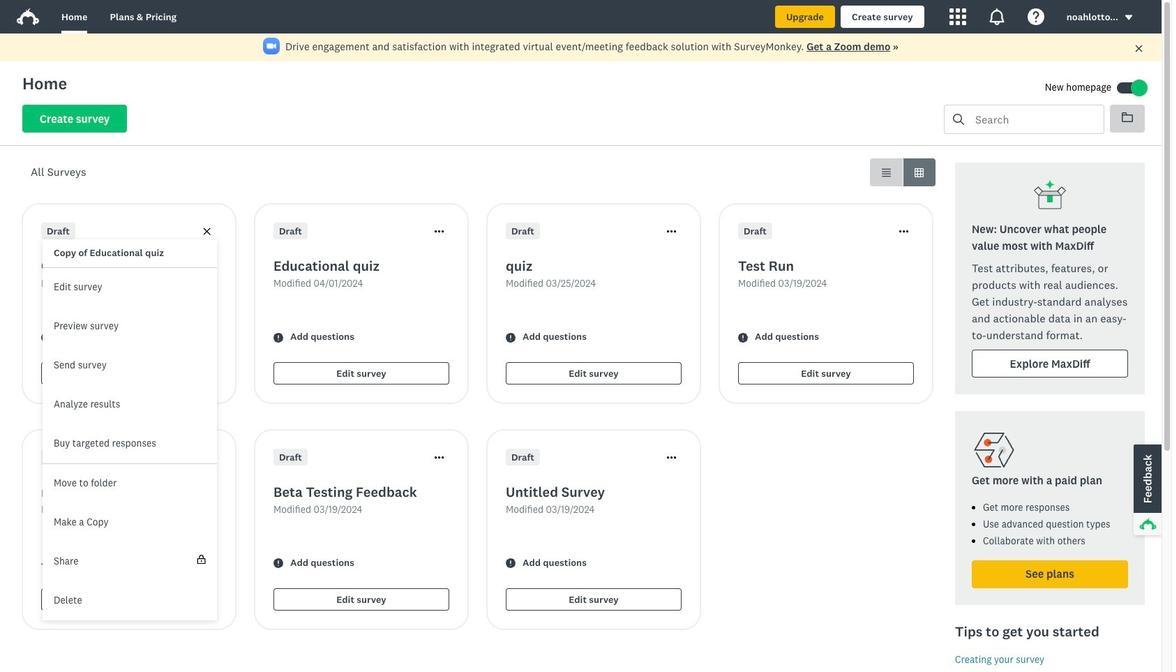 Task type: locate. For each thing, give the bounding box(es) containing it.
no issues image
[[41, 559, 51, 569]]

0 horizontal spatial warning image
[[274, 333, 283, 342]]

x image
[[1135, 44, 1144, 53]]

2 warning image from the left
[[738, 333, 748, 342]]

warning image
[[274, 333, 283, 342], [738, 333, 748, 342]]

folders image
[[1122, 112, 1134, 123]]

notification center icon image
[[989, 8, 1006, 25]]

2 this is a paid feature image from the left
[[197, 555, 205, 564]]

products icon image
[[950, 8, 967, 25], [950, 8, 967, 25]]

dropdown arrow icon image
[[1124, 13, 1134, 22], [1126, 15, 1133, 20]]

menu
[[43, 239, 217, 620]]

1 horizontal spatial warning image
[[738, 333, 748, 342]]

1 brand logo image from the top
[[17, 6, 39, 28]]

group
[[870, 158, 936, 186]]

warning image
[[41, 333, 51, 342], [506, 333, 516, 342], [274, 559, 283, 569], [506, 559, 516, 569]]

this is a paid feature image
[[197, 555, 206, 564], [197, 555, 205, 564]]

folders image
[[1122, 112, 1134, 122]]

search image
[[953, 114, 965, 125], [953, 114, 965, 125]]

1 this is a paid feature image from the left
[[197, 555, 206, 564]]

brand logo image
[[17, 6, 39, 28], [17, 8, 39, 25]]



Task type: vqa. For each thing, say whether or not it's contained in the screenshot.
dialog
no



Task type: describe. For each thing, give the bounding box(es) containing it.
Search text field
[[965, 105, 1104, 133]]

1 warning image from the left
[[274, 333, 283, 342]]

response based pricing icon image
[[972, 428, 1017, 473]]

help icon image
[[1028, 8, 1045, 25]]

2 brand logo image from the top
[[17, 8, 39, 25]]

max diff icon image
[[1034, 179, 1067, 213]]



